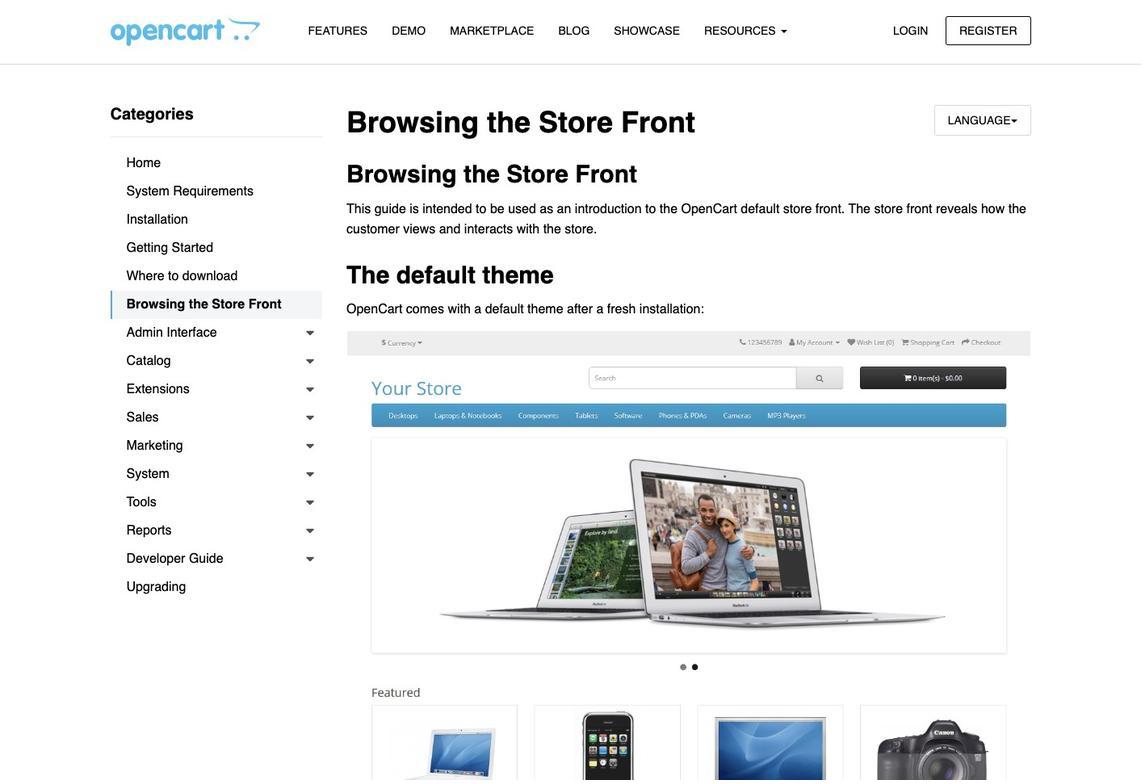 Task type: vqa. For each thing, say whether or not it's contained in the screenshot.
DOWNLOAD
yes



Task type: locate. For each thing, give the bounding box(es) containing it.
1 vertical spatial theme
[[528, 302, 564, 317]]

register
[[960, 24, 1018, 37]]

resources
[[705, 24, 779, 37]]

download
[[182, 269, 238, 284]]

store
[[539, 106, 613, 139], [507, 160, 569, 188], [212, 297, 245, 312]]

1 horizontal spatial opencart
[[681, 202, 738, 216]]

0 horizontal spatial with
[[448, 302, 471, 317]]

the default theme
[[347, 261, 554, 289]]

resources link
[[692, 17, 800, 45]]

0 vertical spatial default
[[741, 202, 780, 216]]

0 vertical spatial the
[[849, 202, 871, 216]]

system
[[126, 184, 170, 199], [126, 467, 170, 482]]

where to download
[[126, 269, 238, 284]]

0 vertical spatial browsing
[[347, 106, 479, 139]]

catalog
[[126, 354, 171, 368]]

browsing
[[347, 106, 479, 139], [347, 160, 457, 188], [126, 297, 185, 312]]

system requirements link
[[110, 178, 322, 206]]

introduction
[[575, 202, 642, 216]]

system up tools
[[126, 467, 170, 482]]

default up comes
[[396, 261, 476, 289]]

blog
[[559, 24, 590, 37]]

system down the home on the left top of page
[[126, 184, 170, 199]]

features
[[308, 24, 368, 37]]

default
[[741, 202, 780, 216], [396, 261, 476, 289], [485, 302, 524, 317]]

store left front.
[[784, 202, 812, 216]]

1 horizontal spatial a
[[597, 302, 604, 317]]

after
[[567, 302, 593, 317]]

0 horizontal spatial store
[[784, 202, 812, 216]]

installation
[[126, 212, 188, 227]]

1 vertical spatial front
[[576, 160, 637, 188]]

0 vertical spatial store
[[539, 106, 613, 139]]

store left front
[[875, 202, 903, 216]]

requirements
[[173, 184, 254, 199]]

be
[[490, 202, 505, 216]]

0 vertical spatial system
[[126, 184, 170, 199]]

to left be
[[476, 202, 487, 216]]

how
[[982, 202, 1005, 216]]

developer
[[126, 552, 185, 566]]

opencart inside this guide is intended to be used as an introduction to the opencart default store front. the store front reveals how the customer views and interacts with the store.
[[681, 202, 738, 216]]

this guide is intended to be used as an introduction to the opencart default store front. the store front reveals how the customer views and interacts with the store.
[[347, 202, 1027, 237]]

system inside system requirements "link"
[[126, 184, 170, 199]]

login
[[893, 24, 929, 37]]

marketing link
[[110, 432, 322, 461]]

2 vertical spatial default
[[485, 302, 524, 317]]

0 vertical spatial with
[[517, 222, 540, 237]]

a right the after
[[597, 302, 604, 317]]

2 vertical spatial browsing the store front
[[126, 297, 282, 312]]

2 vertical spatial front
[[249, 297, 282, 312]]

a
[[474, 302, 482, 317], [597, 302, 604, 317]]

0 horizontal spatial the
[[347, 261, 390, 289]]

1 horizontal spatial with
[[517, 222, 540, 237]]

to right introduction
[[646, 202, 656, 216]]

admin interface
[[126, 326, 217, 340]]

0 vertical spatial theme
[[483, 261, 554, 289]]

0 horizontal spatial opencart
[[347, 302, 403, 317]]

0 horizontal spatial to
[[168, 269, 179, 284]]

the
[[487, 106, 531, 139], [464, 160, 500, 188], [660, 202, 678, 216], [1009, 202, 1027, 216], [543, 222, 561, 237], [189, 297, 208, 312]]

2 system from the top
[[126, 467, 170, 482]]

admin interface link
[[110, 319, 322, 347]]

showcase
[[614, 24, 680, 37]]

opencart comes with a default theme after a fresh installation:
[[347, 302, 704, 317]]

1 system from the top
[[126, 184, 170, 199]]

language button
[[935, 105, 1031, 136]]

1 horizontal spatial the
[[849, 202, 871, 216]]

to
[[476, 202, 487, 216], [646, 202, 656, 216], [168, 269, 179, 284]]

reveals
[[936, 202, 978, 216]]

login link
[[880, 16, 942, 45]]

front office image
[[347, 331, 1031, 780]]

store
[[784, 202, 812, 216], [875, 202, 903, 216]]

1 horizontal spatial store
[[875, 202, 903, 216]]

2 store from the left
[[875, 202, 903, 216]]

upgrading
[[126, 580, 186, 595]]

the right front.
[[849, 202, 871, 216]]

installation:
[[640, 302, 704, 317]]

opencart
[[681, 202, 738, 216], [347, 302, 403, 317]]

1 a from the left
[[474, 302, 482, 317]]

a down the default theme
[[474, 302, 482, 317]]

where to download link
[[110, 263, 322, 291]]

0 horizontal spatial a
[[474, 302, 482, 317]]

marketplace link
[[438, 17, 546, 45]]

getting started link
[[110, 234, 322, 263]]

categories
[[110, 105, 194, 124]]

2 a from the left
[[597, 302, 604, 317]]

2 vertical spatial browsing
[[126, 297, 185, 312]]

front
[[621, 106, 696, 139], [576, 160, 637, 188], [249, 297, 282, 312]]

to right where
[[168, 269, 179, 284]]

views
[[403, 222, 436, 237]]

system requirements
[[126, 184, 254, 199]]

with down used
[[517, 222, 540, 237]]

default left front.
[[741, 202, 780, 216]]

theme
[[483, 261, 554, 289], [528, 302, 564, 317]]

1 vertical spatial system
[[126, 467, 170, 482]]

2 vertical spatial store
[[212, 297, 245, 312]]

theme left the after
[[528, 302, 564, 317]]

sales link
[[110, 404, 322, 432]]

system inside system link
[[126, 467, 170, 482]]

browsing the store front
[[347, 106, 696, 139], [347, 160, 637, 188], [126, 297, 282, 312]]

admin
[[126, 326, 163, 340]]

the
[[849, 202, 871, 216], [347, 261, 390, 289]]

and
[[439, 222, 461, 237]]

2 horizontal spatial default
[[741, 202, 780, 216]]

default down the default theme
[[485, 302, 524, 317]]

with right comes
[[448, 302, 471, 317]]

home
[[126, 156, 161, 170]]

customer
[[347, 222, 400, 237]]

system link
[[110, 461, 322, 489]]

guide
[[189, 552, 223, 566]]

the down customer
[[347, 261, 390, 289]]

installation link
[[110, 206, 322, 234]]

0 vertical spatial opencart
[[681, 202, 738, 216]]

started
[[172, 241, 213, 255]]

0 horizontal spatial default
[[396, 261, 476, 289]]

theme up "opencart comes with a default theme after a fresh installation:"
[[483, 261, 554, 289]]

with
[[517, 222, 540, 237], [448, 302, 471, 317]]

front
[[907, 202, 933, 216]]

blog link
[[546, 17, 602, 45]]



Task type: describe. For each thing, give the bounding box(es) containing it.
0 vertical spatial front
[[621, 106, 696, 139]]

demo
[[392, 24, 426, 37]]

2 horizontal spatial to
[[646, 202, 656, 216]]

1 vertical spatial store
[[507, 160, 569, 188]]

the inside this guide is intended to be used as an introduction to the opencart default store front. the store front reveals how the customer views and interacts with the store.
[[849, 202, 871, 216]]

getting
[[126, 241, 168, 255]]

1 vertical spatial browsing the store front
[[347, 160, 637, 188]]

1 vertical spatial the
[[347, 261, 390, 289]]

1 vertical spatial default
[[396, 261, 476, 289]]

interacts
[[464, 222, 513, 237]]

sales
[[126, 410, 159, 425]]

marketing
[[126, 439, 183, 453]]

this
[[347, 202, 371, 216]]

system for system requirements
[[126, 184, 170, 199]]

fresh
[[607, 302, 636, 317]]

register link
[[946, 16, 1031, 45]]

1 horizontal spatial to
[[476, 202, 487, 216]]

features link
[[296, 17, 380, 45]]

extensions link
[[110, 376, 322, 404]]

interface
[[167, 326, 217, 340]]

extensions
[[126, 382, 190, 397]]

reports link
[[110, 517, 322, 545]]

catalog link
[[110, 347, 322, 376]]

1 vertical spatial with
[[448, 302, 471, 317]]

showcase link
[[602, 17, 692, 45]]

developer guide link
[[110, 545, 322, 574]]

is
[[410, 202, 419, 216]]

system for system
[[126, 467, 170, 482]]

0 vertical spatial browsing the store front
[[347, 106, 696, 139]]

developer guide
[[126, 552, 223, 566]]

tools
[[126, 495, 157, 510]]

default inside this guide is intended to be used as an introduction to the opencart default store front. the store front reveals how the customer views and interacts with the store.
[[741, 202, 780, 216]]

1 store from the left
[[784, 202, 812, 216]]

opencart - open source shopping cart solution image
[[110, 17, 260, 46]]

as
[[540, 202, 554, 216]]

comes
[[406, 302, 444, 317]]

reports
[[126, 524, 172, 538]]

1 horizontal spatial default
[[485, 302, 524, 317]]

intended
[[423, 202, 472, 216]]

getting started
[[126, 241, 213, 255]]

where
[[126, 269, 165, 284]]

guide
[[375, 202, 406, 216]]

browsing the store front link
[[110, 291, 322, 319]]

with inside this guide is intended to be used as an introduction to the opencart default store front. the store front reveals how the customer views and interacts with the store.
[[517, 222, 540, 237]]

front.
[[816, 202, 845, 216]]

store.
[[565, 222, 597, 237]]

1 vertical spatial opencart
[[347, 302, 403, 317]]

used
[[508, 202, 536, 216]]

to inside where to download link
[[168, 269, 179, 284]]

demo link
[[380, 17, 438, 45]]

an
[[557, 202, 572, 216]]

marketplace
[[450, 24, 534, 37]]

home link
[[110, 149, 322, 178]]

upgrading link
[[110, 574, 322, 602]]

browsing inside 'browsing the store front' link
[[126, 297, 185, 312]]

tools link
[[110, 489, 322, 517]]

1 vertical spatial browsing
[[347, 160, 457, 188]]

language
[[948, 114, 1011, 127]]



